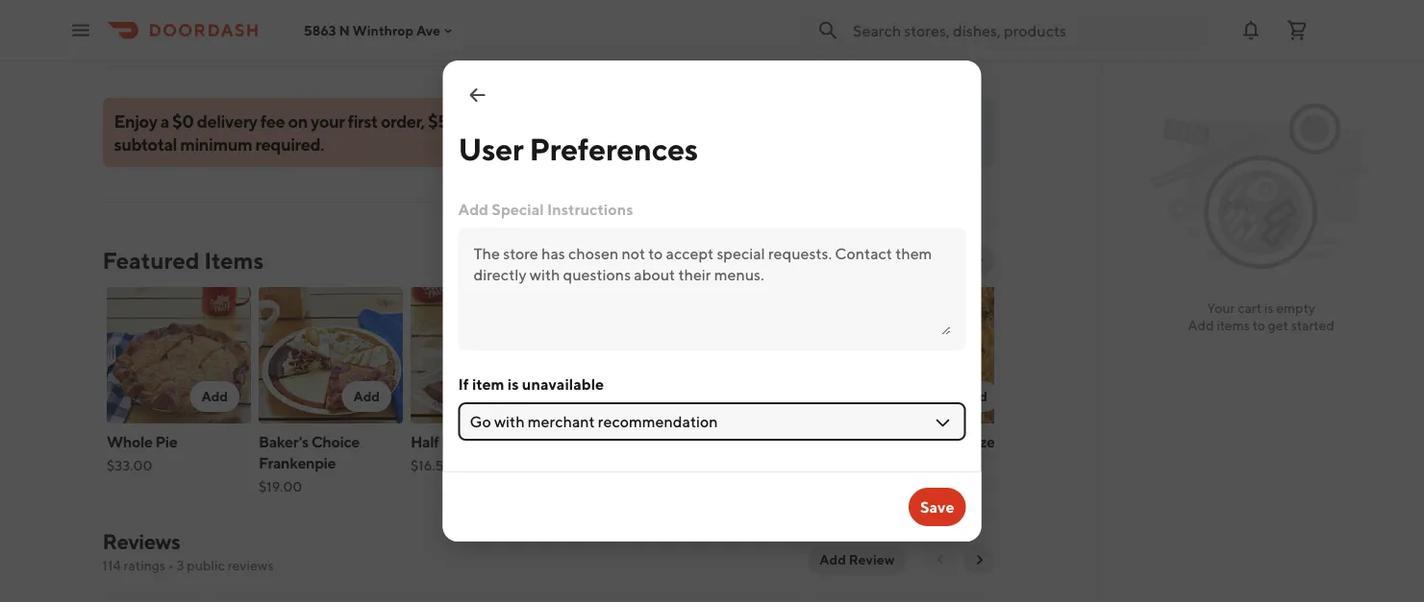 Task type: vqa. For each thing, say whether or not it's contained in the screenshot.
The 5863 N Winthrop Ave popup button
yes



Task type: describe. For each thing, give the bounding box(es) containing it.
delivery inside order methods 'option group'
[[830, 6, 882, 22]]

started
[[1291, 318, 1335, 334]]

next button of carousel image
[[972, 253, 987, 268]]

Add Special Instructions text field
[[474, 243, 951, 336]]

add for pot pie
[[657, 389, 683, 405]]

your cart is empty add items to get started
[[1188, 301, 1335, 334]]

add button for half pie
[[493, 382, 543, 413]]

half pie image
[[410, 288, 554, 424]]

expanded range delivery • 5.2 mi image
[[433, 45, 449, 61]]

$16.50
[[410, 458, 453, 474]]

reviews
[[228, 558, 274, 574]]

baker's
[[258, 433, 308, 452]]

sized inside pot pie family sized $42.00
[[813, 433, 850, 452]]

add for whole pie
[[201, 389, 227, 405]]

on
[[288, 111, 308, 131]]

get
[[1268, 318, 1289, 334]]

order methods option group
[[807, 2, 995, 41]]

required.
[[255, 134, 324, 154]]

$5
[[428, 111, 448, 131]]

add review
[[820, 552, 895, 568]]

5863 n winthrop ave
[[304, 22, 441, 38]]

quiche
[[866, 433, 916, 452]]

$42.00 inside pot pie family sized $42.00
[[714, 458, 760, 474]]

pot for pot pie
[[562, 433, 586, 452]]

delivery for delivery time
[[321, 10, 370, 26]]

enjoy
[[114, 111, 157, 131]]

$12.00
[[562, 458, 605, 474]]

reviews link
[[102, 530, 180, 555]]

winthrop
[[353, 22, 414, 38]]

5.2
[[336, 45, 356, 61]]

range
[[232, 45, 272, 61]]

family inside pot pie family sized $42.00
[[766, 433, 810, 452]]

is for unavailable
[[508, 376, 519, 394]]

expanded range delivery • 5.2 mi
[[167, 45, 373, 61]]

quiche family sized image
[[866, 288, 1010, 424]]

pot pie $12.00
[[562, 433, 611, 474]]

reviews 114 ratings • 3 public reviews
[[102, 530, 274, 574]]

min inside 15 min 'radio'
[[947, 23, 967, 36]]

to
[[1253, 318, 1265, 334]]

featured
[[102, 247, 200, 274]]

3
[[176, 558, 184, 574]]

instructions
[[547, 201, 633, 219]]

back image
[[466, 84, 489, 107]]

previous image
[[933, 553, 949, 568]]

frankenpie
[[258, 454, 335, 473]]

next image
[[972, 553, 987, 568]]

add button for quiche family sized
[[949, 382, 999, 413]]

none radio containing delivery
[[807, 2, 905, 41]]

mi
[[358, 45, 373, 61]]

half pie $16.50
[[410, 433, 463, 474]]

user preferences dialog
[[443, 61, 981, 542]]

half
[[410, 433, 439, 452]]

open menu image
[[69, 19, 92, 42]]

your
[[1207, 301, 1235, 316]]

min inside delivery 40 min
[[855, 23, 875, 36]]

order,
[[381, 111, 425, 131]]

whole pie $33.00
[[106, 433, 177, 474]]

5863 n winthrop ave button
[[304, 22, 456, 38]]

review
[[849, 552, 895, 568]]

ave
[[416, 22, 441, 38]]

delivery for delivery fee
[[160, 11, 208, 26]]

whole pie image
[[106, 288, 251, 424]]

public
[[187, 558, 225, 574]]

$0
[[172, 111, 194, 131]]

choice
[[311, 433, 359, 452]]

baker's choice frankenpie image
[[258, 288, 402, 424]]



Task type: locate. For each thing, give the bounding box(es) containing it.
delivery
[[321, 10, 370, 26], [160, 11, 208, 26], [197, 111, 257, 131]]

1 horizontal spatial fee
[[260, 111, 285, 131]]

pie for family
[[741, 433, 763, 452]]

1 horizontal spatial $42.00
[[866, 458, 912, 474]]

family right quiche
[[919, 433, 964, 452]]

items
[[1217, 318, 1250, 334]]

0 vertical spatial delivery
[[830, 6, 882, 22]]

pie right half
[[441, 433, 463, 452]]

pie inside whole pie $33.00
[[155, 433, 177, 452]]

pot for pot pie family sized
[[714, 433, 738, 452]]

expanded
[[167, 45, 230, 61]]

add review button
[[808, 545, 906, 576]]

notification bell image
[[1240, 19, 1263, 42]]

is inside your cart is empty add items to get started
[[1264, 301, 1274, 316]]

fee
[[211, 11, 231, 26], [260, 111, 285, 131]]

add for baker's choice frankenpie
[[353, 389, 379, 405]]

5 add button from the left
[[797, 382, 847, 413]]

• left 5.2
[[328, 45, 334, 61]]

2 min from the left
[[947, 23, 967, 36]]

1 pie from the left
[[155, 433, 177, 452]]

delivery up expanded
[[160, 11, 208, 26]]

1 sized from the left
[[813, 433, 850, 452]]

min right 40
[[855, 23, 875, 36]]

pie
[[155, 433, 177, 452], [441, 433, 463, 452], [589, 433, 611, 452], [741, 433, 763, 452]]

is
[[1264, 301, 1274, 316], [508, 376, 519, 394]]

delivery up 40
[[830, 6, 882, 22]]

sized left quiche
[[813, 433, 850, 452]]

1 horizontal spatial pot
[[714, 433, 738, 452]]

min
[[855, 23, 875, 36], [947, 23, 967, 36]]

baker's choice frankenpie $19.00
[[258, 433, 359, 495]]

1 horizontal spatial is
[[1264, 301, 1274, 316]]

1 family from the left
[[766, 433, 810, 452]]

pie for $12.00
[[589, 433, 611, 452]]

quiche family sized $42.00
[[866, 433, 1004, 474]]

delivery 40 min
[[830, 6, 882, 36]]

time
[[372, 10, 400, 26]]

fee left on
[[260, 111, 285, 131]]

fee inside enjoy a $0 delivery fee on your first order, $5 subtotal minimum required.
[[260, 111, 285, 131]]

0 vertical spatial is
[[1264, 301, 1274, 316]]

4 pie from the left
[[741, 433, 763, 452]]

15 min
[[933, 23, 967, 36]]

featured items heading
[[102, 245, 264, 276]]

114
[[102, 558, 121, 574]]

items
[[204, 247, 264, 274]]

0 horizontal spatial delivery
[[275, 45, 325, 61]]

add button for whole pie
[[189, 382, 239, 413]]

0 vertical spatial •
[[328, 45, 334, 61]]

• inside reviews 114 ratings • 3 public reviews
[[168, 558, 174, 574]]

pot pie family sized $42.00
[[714, 433, 850, 474]]

1 vertical spatial •
[[168, 558, 174, 574]]

min right '15'
[[947, 23, 967, 36]]

cart
[[1238, 301, 1262, 316]]

add button for pot pie family sized
[[797, 382, 847, 413]]

1 horizontal spatial min
[[947, 23, 967, 36]]

1 horizontal spatial sized
[[966, 433, 1004, 452]]

preferences
[[529, 131, 698, 167]]

• for expanded
[[328, 45, 334, 61]]

pie inside pot pie family sized $42.00
[[741, 433, 763, 452]]

add for pot pie family sized
[[809, 389, 835, 405]]

delivery up minimum
[[197, 111, 257, 131]]

sized right quiche
[[966, 433, 1004, 452]]

•
[[328, 45, 334, 61], [168, 558, 174, 574]]

40
[[837, 23, 853, 36]]

4 add button from the left
[[645, 382, 695, 413]]

is for empty
[[1264, 301, 1274, 316]]

1 vertical spatial delivery
[[275, 45, 325, 61]]

pie up the $12.00
[[589, 433, 611, 452]]

is inside user preferences dialog
[[508, 376, 519, 394]]

• for reviews
[[168, 558, 174, 574]]

2 family from the left
[[919, 433, 964, 452]]

pie down pot pie family sized image at right
[[741, 433, 763, 452]]

enjoy a $0 delivery fee on your first order, $5 subtotal minimum required.
[[114, 111, 448, 154]]

• left the 3
[[168, 558, 174, 574]]

pot pie image
[[562, 288, 706, 424]]

family inside quiche family sized $42.00
[[919, 433, 964, 452]]

pie right whole
[[155, 433, 177, 452]]

15
[[933, 23, 945, 36]]

add for quiche family sized
[[961, 389, 987, 405]]

1 horizontal spatial •
[[328, 45, 334, 61]]

delivery inside enjoy a $0 delivery fee on your first order, $5 subtotal minimum required.
[[197, 111, 257, 131]]

0 vertical spatial fee
[[211, 11, 231, 26]]

minimum
[[180, 134, 252, 154]]

whole
[[106, 433, 152, 452]]

1 horizontal spatial family
[[919, 433, 964, 452]]

0 horizontal spatial family
[[766, 433, 810, 452]]

0 horizontal spatial •
[[168, 558, 174, 574]]

reviews
[[102, 530, 180, 555]]

0 horizontal spatial is
[[508, 376, 519, 394]]

sized inside quiche family sized $42.00
[[966, 433, 1004, 452]]

is right cart
[[1264, 301, 1274, 316]]

3 add button from the left
[[493, 382, 543, 413]]

if item is unavailable
[[458, 376, 604, 394]]

1 min from the left
[[855, 23, 875, 36]]

delivery fee
[[160, 11, 231, 26]]

pot
[[562, 433, 586, 452], [714, 433, 738, 452]]

family down pot pie family sized image at right
[[766, 433, 810, 452]]

delivery
[[830, 6, 882, 22], [275, 45, 325, 61]]

1 pot from the left
[[562, 433, 586, 452]]

add inside user preferences dialog
[[458, 201, 489, 219]]

add button
[[189, 382, 239, 413], [341, 382, 391, 413], [493, 382, 543, 413], [645, 382, 695, 413], [797, 382, 847, 413], [949, 382, 999, 413]]

empty
[[1276, 301, 1316, 316]]

2 sized from the left
[[966, 433, 1004, 452]]

None radio
[[807, 2, 905, 41]]

ratings
[[124, 558, 165, 574]]

pie for $33.00
[[155, 433, 177, 452]]

2 add button from the left
[[341, 382, 391, 413]]

1 horizontal spatial delivery
[[830, 6, 882, 22]]

user preferences
[[458, 131, 698, 167]]

family
[[766, 433, 810, 452], [919, 433, 964, 452]]

1 vertical spatial fee
[[260, 111, 285, 131]]

1 vertical spatial is
[[508, 376, 519, 394]]

$33.00
[[106, 458, 152, 474]]

1 add button from the left
[[189, 382, 239, 413]]

2 pot from the left
[[714, 433, 738, 452]]

0 horizontal spatial $42.00
[[714, 458, 760, 474]]

1 $42.00 from the left
[[714, 458, 760, 474]]

delivery time
[[321, 10, 400, 26]]

2 pie from the left
[[441, 433, 463, 452]]

add inside your cart is empty add items to get started
[[1188, 318, 1214, 334]]

user
[[458, 131, 523, 167]]

$19.00
[[258, 479, 302, 495]]

save
[[920, 499, 954, 517]]

sized
[[813, 433, 850, 452], [966, 433, 1004, 452]]

add button for baker's choice frankenpie
[[341, 382, 391, 413]]

add special instructions
[[458, 201, 633, 219]]

first
[[348, 111, 378, 131]]

0 horizontal spatial sized
[[813, 433, 850, 452]]

add
[[458, 201, 489, 219], [1188, 318, 1214, 334], [201, 389, 227, 405], [353, 389, 379, 405], [505, 389, 531, 405], [657, 389, 683, 405], [809, 389, 835, 405], [961, 389, 987, 405], [820, 552, 846, 568]]

$42.00 inside quiche family sized $42.00
[[866, 458, 912, 474]]

subtotal
[[114, 134, 177, 154]]

2 $42.00 from the left
[[866, 458, 912, 474]]

featured items
[[102, 247, 264, 274]]

$42.00
[[714, 458, 760, 474], [866, 458, 912, 474]]

fee up expanded
[[211, 11, 231, 26]]

3 pie from the left
[[589, 433, 611, 452]]

0 horizontal spatial min
[[855, 23, 875, 36]]

delivery down 5863
[[275, 45, 325, 61]]

save button
[[909, 489, 966, 527]]

if
[[458, 376, 469, 394]]

0 horizontal spatial pot
[[562, 433, 586, 452]]

a
[[160, 111, 169, 131]]

pot pie family sized image
[[714, 288, 858, 424]]

add inside add review button
[[820, 552, 846, 568]]

unavailable
[[522, 376, 604, 394]]

pie inside pot pie $12.00
[[589, 433, 611, 452]]

pie for $16.50
[[441, 433, 463, 452]]

0 items, open order cart image
[[1286, 19, 1309, 42]]

6 add button from the left
[[949, 382, 999, 413]]

item
[[472, 376, 504, 394]]

5863
[[304, 22, 336, 38]]

n
[[339, 22, 350, 38]]

special
[[492, 201, 544, 219]]

0 horizontal spatial fee
[[211, 11, 231, 26]]

pot inside pot pie $12.00
[[562, 433, 586, 452]]

pot inside pot pie family sized $42.00
[[714, 433, 738, 452]]

add for half pie
[[505, 389, 531, 405]]

your
[[311, 111, 345, 131]]

pie inside "half pie $16.50"
[[441, 433, 463, 452]]

delivery up 5.2
[[321, 10, 370, 26]]

15 min radio
[[894, 2, 995, 41]]

is right item
[[508, 376, 519, 394]]

add button for pot pie
[[645, 382, 695, 413]]



